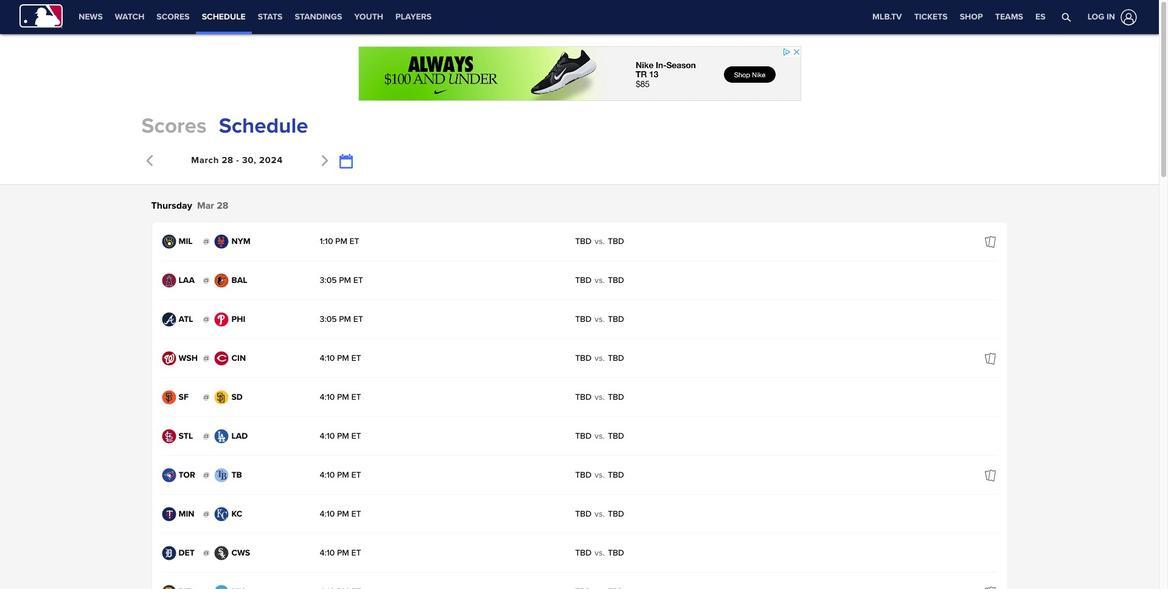 Task type: describe. For each thing, give the bounding box(es) containing it.
@ for det
[[203, 548, 210, 558]]

bal
[[232, 275, 248, 285]]

mlb.tv
[[873, 12, 902, 22]]

march
[[191, 155, 219, 166]]

min image
[[162, 507, 176, 521]]

4:10 pm et link for cin
[[320, 353, 442, 363]]

es
[[1036, 12, 1046, 22]]

4:10 for kc
[[320, 509, 335, 519]]

@ for wsh
[[203, 353, 210, 363]]

. for bal
[[603, 275, 605, 285]]

laa link
[[162, 273, 201, 288]]

4:10 for sd
[[320, 392, 335, 402]]

lad
[[232, 431, 248, 441]]

1 vertical spatial scores link
[[142, 113, 207, 139]]

vs for phi
[[595, 314, 603, 324]]

1 vertical spatial schedule link
[[219, 113, 308, 139]]

1:10 pm et link
[[320, 236, 442, 246]]

. for nym
[[603, 236, 605, 247]]

et for cin
[[352, 353, 361, 363]]

nym image
[[215, 234, 229, 249]]

28 inside button
[[222, 155, 234, 166]]

et for cws
[[352, 548, 361, 558]]

4:10 pm et for kc
[[320, 509, 361, 519]]

news link
[[73, 0, 109, 34]]

mil link
[[162, 234, 201, 249]]

sd image
[[215, 390, 229, 404]]

mar
[[197, 200, 214, 212]]

vs for bal
[[595, 275, 603, 285]]

4:10 pm et for cin
[[320, 353, 361, 363]]

1 vertical spatial 28
[[217, 200, 229, 212]]

es link
[[1030, 0, 1052, 34]]

tbd vs . tbd for phi
[[576, 314, 625, 324]]

march 28 - 30, 2024
[[191, 155, 283, 166]]

tbd vs . tbd for nym
[[576, 236, 625, 247]]

pm for cws
[[337, 548, 349, 558]]

tor image
[[162, 468, 176, 482]]

2 secondary navigation element from the left
[[438, 0, 540, 34]]

det link
[[162, 546, 201, 560]]

. for cin
[[603, 353, 605, 363]]

watch link
[[109, 0, 151, 34]]

et for nym
[[350, 236, 359, 246]]

4:10 pm et link for lad
[[320, 431, 442, 441]]

pm for lad
[[337, 431, 349, 441]]

mil image
[[162, 234, 176, 249]]

0 horizontal spatial advertisement element
[[358, 46, 801, 101]]

vs for cws
[[595, 548, 603, 558]]

1:10 pm et
[[320, 236, 359, 246]]

. for cws
[[603, 548, 605, 558]]

mlb.tv link
[[867, 0, 909, 34]]

vs for cin
[[595, 353, 603, 363]]

watch
[[115, 12, 144, 22]]

et for lad
[[352, 431, 361, 441]]

phi image
[[215, 312, 229, 327]]

tb
[[232, 470, 242, 480]]

@ for min
[[203, 509, 210, 519]]

scores inside "top navigation" menu bar
[[157, 12, 190, 22]]

tbd vs . tbd for tb
[[576, 470, 625, 480]]

cin image
[[215, 351, 229, 366]]

wsh link
[[162, 351, 201, 366]]

kc
[[232, 509, 243, 519]]

kc image
[[215, 507, 229, 521]]

4:10 pm et for lad
[[320, 431, 361, 441]]

mil
[[179, 236, 193, 246]]

vs for nym
[[595, 236, 603, 247]]

. for lad
[[603, 431, 605, 441]]

@ for tor
[[203, 470, 210, 480]]

tbd vs . tbd for kc
[[576, 509, 625, 519]]

standings
[[295, 12, 342, 22]]

4:10 pm et for sd
[[320, 392, 361, 402]]

log
[[1088, 12, 1105, 22]]

et for sd
[[352, 392, 361, 402]]

tor
[[179, 470, 195, 480]]

standings link
[[289, 0, 348, 34]]

@ for mil
[[203, 236, 210, 247]]

4:10 pm et link for tb
[[320, 470, 442, 480]]

tbd vs . tbd for sd
[[576, 392, 625, 402]]

thursday mar 28
[[151, 200, 229, 212]]

pit image
[[162, 585, 176, 589]]

laa image
[[162, 273, 176, 288]]

pm for phi
[[339, 314, 351, 324]]

0 vertical spatial scores link
[[151, 0, 196, 34]]

det image
[[162, 546, 176, 560]]

4:10 for tb
[[320, 470, 335, 480]]

atl
[[179, 314, 193, 324]]

. for sd
[[603, 392, 605, 402]]

sf image
[[162, 390, 176, 404]]

cin link
[[215, 351, 254, 366]]

4:10 pm et link for kc
[[320, 509, 442, 519]]

atl image
[[162, 312, 176, 327]]

@ for atl
[[203, 314, 210, 324]]

major league baseball image
[[19, 4, 63, 28]]

tbd vs . tbd for lad
[[576, 431, 625, 441]]

et for kc
[[352, 509, 361, 519]]

tickets link
[[909, 0, 954, 34]]

tickets
[[915, 12, 948, 22]]

lad image
[[215, 429, 229, 443]]



Task type: vqa. For each thing, say whether or not it's contained in the screenshot.
Looking
no



Task type: locate. For each thing, give the bounding box(es) containing it.
sd link
[[215, 390, 254, 404]]

pm for tb
[[337, 470, 349, 480]]

1 4:10 pm et link from the top
[[320, 353, 442, 363]]

2 vs from the top
[[595, 275, 603, 285]]

9 vs from the top
[[595, 548, 603, 558]]

scores link
[[151, 0, 196, 34], [142, 113, 207, 139]]

8 vs from the top
[[595, 509, 603, 519]]

schedule link up 2024
[[219, 113, 308, 139]]

schedule link inside "top navigation" menu bar
[[196, 0, 252, 32]]

3:05 pm et
[[320, 275, 363, 285], [320, 314, 363, 324]]

tbd vs . tbd
[[576, 236, 625, 247], [576, 275, 625, 285], [576, 314, 625, 324], [576, 353, 625, 363], [576, 392, 625, 402], [576, 431, 625, 441], [576, 470, 625, 480], [576, 509, 625, 519], [576, 548, 625, 558]]

youth
[[354, 12, 383, 22]]

min
[[179, 509, 194, 519]]

thursday
[[151, 200, 192, 212]]

5 vs from the top
[[595, 392, 603, 402]]

0 vertical spatial 3:05 pm et link
[[320, 275, 442, 285]]

phi
[[232, 314, 245, 324]]

@ left the cws icon
[[203, 548, 210, 558]]

tbd vs . tbd for cws
[[576, 548, 625, 558]]

log in button
[[1074, 6, 1140, 28]]

det
[[179, 548, 195, 558]]

7 vs from the top
[[595, 470, 603, 480]]

4 4:10 from the top
[[320, 470, 335, 480]]

vs for lad
[[595, 431, 603, 441]]

stats
[[258, 12, 283, 22]]

top navigation menu bar
[[0, 0, 1160, 34]]

6 4:10 pm et link from the top
[[320, 548, 442, 558]]

tor link
[[162, 468, 201, 482]]

1 vertical spatial 3:05 pm et
[[320, 314, 363, 324]]

. for kc
[[603, 509, 605, 519]]

1 4:10 pm et from the top
[[320, 353, 361, 363]]

3 4:10 from the top
[[320, 431, 335, 441]]

advertisement element
[[358, 46, 801, 101], [835, 111, 1018, 141]]

2 4:10 from the top
[[320, 392, 335, 402]]

march 28 - 30, 2024 button
[[191, 152, 283, 170]]

et for tb
[[352, 470, 361, 480]]

30,
[[242, 155, 257, 166]]

scores link up "march"
[[142, 113, 207, 139]]

28 left -
[[222, 155, 234, 166]]

2 4:10 pm et link from the top
[[320, 392, 442, 402]]

1 4:10 from the top
[[320, 353, 335, 363]]

4 4:10 pm et link from the top
[[320, 470, 442, 480]]

3 4:10 pm et link from the top
[[320, 431, 442, 441]]

sf link
[[162, 390, 201, 404]]

3:05 pm et link for phi
[[320, 314, 442, 324]]

1 tbd vs . tbd from the top
[[576, 236, 625, 247]]

atl link
[[162, 312, 201, 327]]

7 . from the top
[[603, 470, 605, 480]]

bal link
[[215, 273, 254, 288]]

. for phi
[[603, 314, 605, 324]]

cws link
[[215, 546, 254, 560]]

4:10
[[320, 353, 335, 363], [320, 392, 335, 402], [320, 431, 335, 441], [320, 470, 335, 480], [320, 509, 335, 519], [320, 548, 335, 558]]

1 3:05 pm et link from the top
[[320, 275, 442, 285]]

secondary navigation element
[[73, 0, 438, 34], [438, 0, 540, 34]]

@ left bal icon
[[203, 275, 210, 285]]

4:10 pm et for cws
[[320, 548, 361, 558]]

3:05 pm et for phi
[[320, 314, 363, 324]]

schedule link left stats on the top
[[196, 0, 252, 32]]

et for bal
[[353, 275, 363, 285]]

tbd vs . tbd for bal
[[576, 275, 625, 285]]

5 4:10 pm et link from the top
[[320, 509, 442, 519]]

schedule link
[[196, 0, 252, 32], [219, 113, 308, 139]]

pm for cin
[[337, 353, 349, 363]]

4:10 pm et link for sd
[[320, 392, 442, 402]]

nym
[[232, 236, 251, 246]]

4:10 pm et for tb
[[320, 470, 361, 480]]

2 3:05 from the top
[[320, 314, 337, 324]]

4:10 pm et link for cws
[[320, 548, 442, 558]]

@ left lad image
[[203, 431, 210, 441]]

players link
[[390, 0, 438, 34]]

schedule
[[202, 12, 246, 22], [219, 113, 308, 139]]

@ left tb image
[[203, 470, 210, 480]]

3:05 for bal
[[320, 275, 337, 285]]

1 vertical spatial 3:05 pm et link
[[320, 314, 442, 324]]

vs
[[595, 236, 603, 247], [595, 275, 603, 285], [595, 314, 603, 324], [595, 353, 603, 363], [595, 392, 603, 402], [595, 431, 603, 441], [595, 470, 603, 480], [595, 509, 603, 519], [595, 548, 603, 558]]

2024
[[259, 155, 283, 166]]

6 @ from the top
[[203, 431, 210, 441]]

@ left "nym" image
[[203, 236, 210, 247]]

tbd
[[576, 236, 592, 247], [608, 236, 625, 247], [576, 275, 592, 285], [608, 275, 625, 285], [576, 314, 592, 324], [608, 314, 625, 324], [576, 353, 592, 363], [608, 353, 625, 363], [576, 392, 592, 402], [608, 392, 625, 402], [576, 431, 592, 441], [608, 431, 625, 441], [576, 470, 592, 480], [608, 470, 625, 480], [576, 509, 592, 519], [608, 509, 625, 519], [576, 548, 592, 558], [608, 548, 625, 558]]

@ left phi icon
[[203, 314, 210, 324]]

1 vertical spatial advertisement element
[[835, 111, 1018, 141]]

vs for sd
[[595, 392, 603, 402]]

28 right mar at top left
[[217, 200, 229, 212]]

1 3:05 pm et from the top
[[320, 275, 363, 285]]

5 4:10 from the top
[[320, 509, 335, 519]]

sf
[[179, 392, 189, 402]]

scores up "march"
[[142, 113, 207, 139]]

2 . from the top
[[603, 275, 605, 285]]

stats link
[[252, 0, 289, 34]]

4 4:10 pm et from the top
[[320, 470, 361, 480]]

youth link
[[348, 0, 390, 34]]

pm
[[335, 236, 348, 246], [339, 275, 351, 285], [339, 314, 351, 324], [337, 353, 349, 363], [337, 392, 349, 402], [337, 431, 349, 441], [337, 470, 349, 480], [337, 509, 349, 519], [337, 548, 349, 558]]

1 3:05 from the top
[[320, 275, 337, 285]]

schedule inside schedule link
[[202, 12, 246, 22]]

0 vertical spatial schedule
[[202, 12, 246, 22]]

vs for tb
[[595, 470, 603, 480]]

players
[[396, 12, 432, 22]]

0 vertical spatial scores
[[157, 12, 190, 22]]

nym link
[[215, 234, 254, 249]]

stl
[[179, 431, 193, 441]]

et for phi
[[353, 314, 363, 324]]

log in
[[1088, 12, 1116, 22]]

6 vs from the top
[[595, 431, 603, 441]]

3 tbd vs . tbd from the top
[[576, 314, 625, 324]]

28
[[222, 155, 234, 166], [217, 200, 229, 212]]

4:10 for cws
[[320, 548, 335, 558]]

@ for stl
[[203, 431, 210, 441]]

0 vertical spatial schedule link
[[196, 0, 252, 32]]

scores
[[157, 12, 190, 22], [142, 113, 207, 139]]

8 tbd vs . tbd from the top
[[576, 509, 625, 519]]

cin
[[232, 353, 246, 363]]

schedule left stats on the top
[[202, 12, 246, 22]]

0 vertical spatial advertisement element
[[358, 46, 801, 101]]

1 vertical spatial schedule
[[219, 113, 308, 139]]

9 @ from the top
[[203, 548, 210, 558]]

2 4:10 pm et from the top
[[320, 392, 361, 402]]

schedule up 2024
[[219, 113, 308, 139]]

7 @ from the top
[[203, 470, 210, 480]]

1 vertical spatial 3:05
[[320, 314, 337, 324]]

0 vertical spatial 3:05
[[320, 275, 337, 285]]

5 @ from the top
[[203, 392, 210, 402]]

pm for sd
[[337, 392, 349, 402]]

pm for bal
[[339, 275, 351, 285]]

5 tbd vs . tbd from the top
[[576, 392, 625, 402]]

pm for nym
[[335, 236, 348, 246]]

3 . from the top
[[603, 314, 605, 324]]

5 4:10 pm et from the top
[[320, 509, 361, 519]]

4:10 for lad
[[320, 431, 335, 441]]

2 tbd vs . tbd from the top
[[576, 275, 625, 285]]

3:05
[[320, 275, 337, 285], [320, 314, 337, 324]]

phi link
[[215, 312, 254, 327]]

1 horizontal spatial advertisement element
[[835, 111, 1018, 141]]

lad link
[[215, 429, 254, 443]]

3 @ from the top
[[203, 314, 210, 324]]

1 vs from the top
[[595, 236, 603, 247]]

@ for sf
[[203, 392, 210, 402]]

4 tbd vs . tbd from the top
[[576, 353, 625, 363]]

sd
[[232, 392, 243, 402]]

@
[[203, 236, 210, 247], [203, 275, 210, 285], [203, 314, 210, 324], [203, 353, 210, 363], [203, 392, 210, 402], [203, 431, 210, 441], [203, 470, 210, 480], [203, 509, 210, 519], [203, 548, 210, 558]]

scores right watch
[[157, 12, 190, 22]]

tb link
[[215, 468, 254, 482]]

@ left kc image
[[203, 509, 210, 519]]

2 @ from the top
[[203, 275, 210, 285]]

9 tbd vs . tbd from the top
[[576, 548, 625, 558]]

stl link
[[162, 429, 201, 443]]

3:05 pm et for bal
[[320, 275, 363, 285]]

wsh
[[179, 353, 198, 363]]

cws image
[[215, 546, 229, 560]]

vs for kc
[[595, 509, 603, 519]]

teams
[[996, 12, 1024, 22]]

tertiary navigation element
[[867, 0, 1052, 34]]

6 4:10 from the top
[[320, 548, 335, 558]]

6 4:10 pm et from the top
[[320, 548, 361, 558]]

8 . from the top
[[603, 509, 605, 519]]

4 vs from the top
[[595, 353, 603, 363]]

@ for laa
[[203, 275, 210, 285]]

9 . from the top
[[603, 548, 605, 558]]

0 vertical spatial 3:05 pm et
[[320, 275, 363, 285]]

3 4:10 pm et from the top
[[320, 431, 361, 441]]

4:10 pm et link
[[320, 353, 442, 363], [320, 392, 442, 402], [320, 431, 442, 441], [320, 470, 442, 480], [320, 509, 442, 519], [320, 548, 442, 558]]

6 tbd vs . tbd from the top
[[576, 431, 625, 441]]

secondary navigation element containing news
[[73, 0, 438, 34]]

kc link
[[215, 507, 254, 521]]

1 secondary navigation element from the left
[[73, 0, 438, 34]]

3:05 pm et link for bal
[[320, 275, 442, 285]]

shop
[[960, 12, 984, 22]]

3:05 for phi
[[320, 314, 337, 324]]

5 . from the top
[[603, 392, 605, 402]]

-
[[236, 155, 239, 166]]

@ left sd image
[[203, 392, 210, 402]]

4 . from the top
[[603, 353, 605, 363]]

pm for kc
[[337, 509, 349, 519]]

shop link
[[954, 0, 990, 34]]

6 . from the top
[[603, 431, 605, 441]]

3 vs from the top
[[595, 314, 603, 324]]

scores link right watch
[[151, 0, 196, 34]]

@ left cin icon
[[203, 353, 210, 363]]

in
[[1107, 12, 1116, 22]]

1:10
[[320, 236, 333, 246]]

8 @ from the top
[[203, 509, 210, 519]]

wsh image
[[162, 351, 176, 366]]

stl image
[[162, 429, 176, 443]]

1 @ from the top
[[203, 236, 210, 247]]

None text field
[[339, 154, 355, 170]]

4:10 for cin
[[320, 353, 335, 363]]

4:10 pm et
[[320, 353, 361, 363], [320, 392, 361, 402], [320, 431, 361, 441], [320, 470, 361, 480], [320, 509, 361, 519], [320, 548, 361, 558]]

7 tbd vs . tbd from the top
[[576, 470, 625, 480]]

0 vertical spatial 28
[[222, 155, 234, 166]]

laa
[[179, 275, 195, 285]]

bal image
[[215, 273, 229, 288]]

1 . from the top
[[603, 236, 605, 247]]

3:05 pm et link
[[320, 275, 442, 285], [320, 314, 442, 324]]

cws
[[232, 548, 250, 558]]

mia image
[[215, 585, 229, 589]]

2 3:05 pm et from the top
[[320, 314, 363, 324]]

teams link
[[990, 0, 1030, 34]]

. for tb
[[603, 470, 605, 480]]

tb image
[[215, 468, 229, 482]]

min link
[[162, 507, 201, 521]]

et
[[350, 236, 359, 246], [353, 275, 363, 285], [353, 314, 363, 324], [352, 353, 361, 363], [352, 392, 361, 402], [352, 431, 361, 441], [352, 470, 361, 480], [352, 509, 361, 519], [352, 548, 361, 558]]

tbd vs . tbd for cin
[[576, 353, 625, 363]]

.
[[603, 236, 605, 247], [603, 275, 605, 285], [603, 314, 605, 324], [603, 353, 605, 363], [603, 392, 605, 402], [603, 431, 605, 441], [603, 470, 605, 480], [603, 509, 605, 519], [603, 548, 605, 558]]

2 3:05 pm et link from the top
[[320, 314, 442, 324]]

1 vertical spatial scores
[[142, 113, 207, 139]]

news
[[79, 12, 103, 22]]

4 @ from the top
[[203, 353, 210, 363]]



